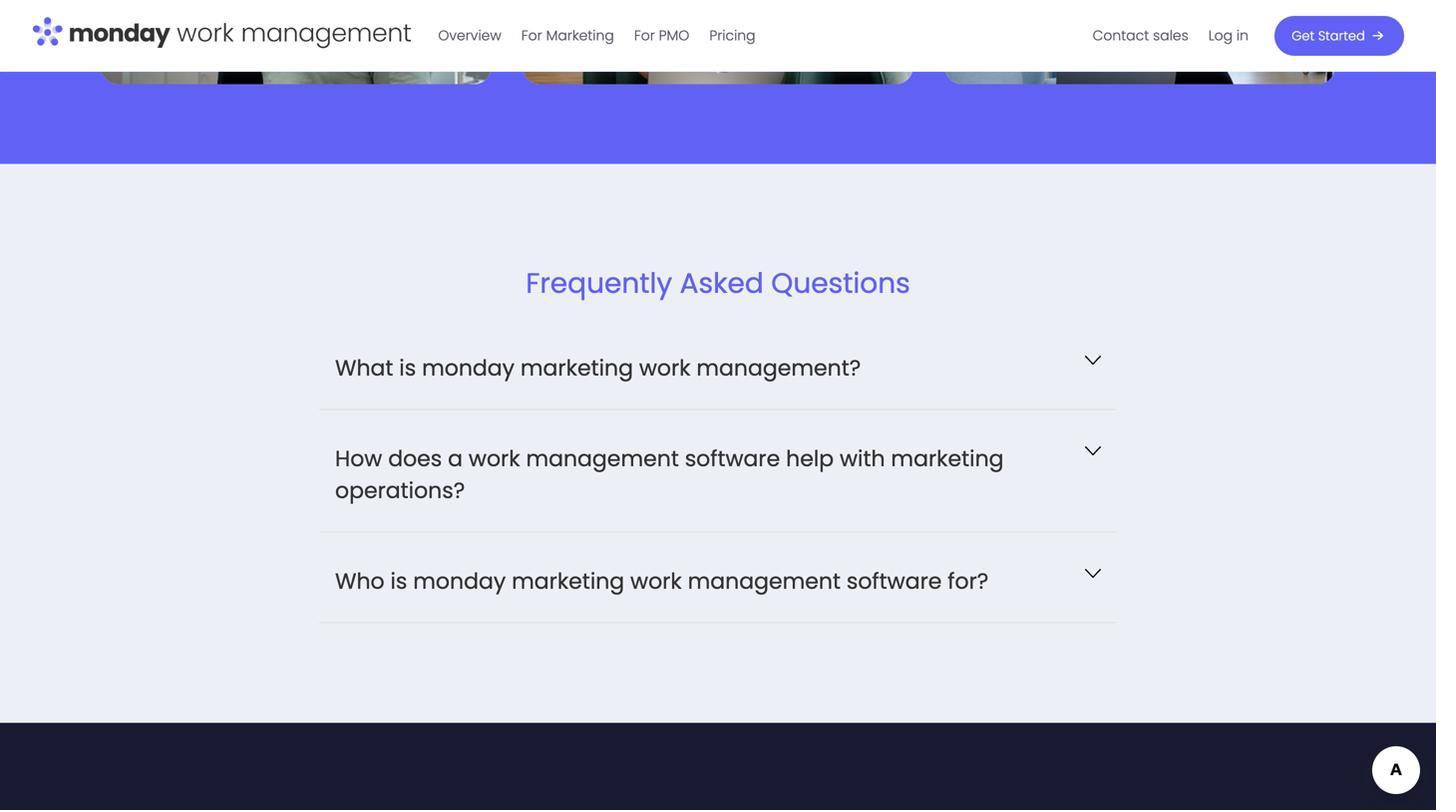 Task type: locate. For each thing, give the bounding box(es) containing it.
monday inside 'what is monday marketing work management?' dropdown button
[[422, 353, 515, 384]]

pmo
[[659, 26, 690, 45]]

1 vertical spatial management
[[688, 567, 841, 597]]

2 for from the left
[[634, 26, 655, 45]]

frequently asked questions
[[526, 264, 910, 303]]

1 vertical spatial work
[[469, 444, 520, 474]]

work
[[639, 353, 691, 384], [469, 444, 520, 474], [630, 567, 682, 597]]

software
[[685, 444, 780, 474], [847, 567, 942, 597]]

pricing link
[[700, 20, 766, 52]]

is inside dropdown button
[[399, 353, 416, 384]]

in
[[1237, 26, 1249, 45]]

for pmo link
[[624, 20, 700, 52]]

is for who
[[390, 567, 407, 597]]

list containing contact sales
[[1083, 0, 1259, 72]]

management
[[526, 444, 679, 474], [688, 567, 841, 597]]

1 horizontal spatial management
[[688, 567, 841, 597]]

is inside dropdown button
[[390, 567, 407, 597]]

monday inside who is monday marketing work management software for? dropdown button
[[413, 567, 506, 597]]

work inside dropdown button
[[630, 567, 682, 597]]

work inside dropdown button
[[639, 353, 691, 384]]

operations?
[[335, 476, 465, 506]]

for marketing
[[521, 26, 614, 45]]

management inside dropdown button
[[688, 567, 841, 597]]

who is monday marketing work management software for?
[[335, 567, 989, 597]]

work for management
[[630, 567, 682, 597]]

monday
[[422, 353, 515, 384], [413, 567, 506, 597]]

overview link
[[428, 20, 511, 52]]

0 vertical spatial work
[[639, 353, 691, 384]]

asked
[[680, 264, 764, 303]]

1 vertical spatial is
[[390, 567, 407, 597]]

0 vertical spatial marketing
[[521, 353, 633, 384]]

0 vertical spatial is
[[399, 353, 416, 384]]

log
[[1209, 26, 1233, 45]]

what
[[335, 353, 393, 384]]

1 vertical spatial software
[[847, 567, 942, 597]]

a
[[448, 444, 463, 474]]

0 horizontal spatial for
[[521, 26, 542, 45]]

marketing inside dropdown button
[[512, 567, 625, 597]]

for pmo
[[634, 26, 690, 45]]

marketing for management
[[512, 567, 625, 597]]

what is monday marketing work management?
[[335, 353, 861, 384]]

software left for? on the bottom right of the page
[[847, 567, 942, 597]]

monday up the a
[[422, 353, 515, 384]]

marketing
[[521, 353, 633, 384], [891, 444, 1004, 474], [512, 567, 625, 597]]

0 horizontal spatial software
[[685, 444, 780, 474]]

0 vertical spatial software
[[685, 444, 780, 474]]

for left pmo
[[634, 26, 655, 45]]

is right who
[[390, 567, 407, 597]]

for left marketing
[[521, 26, 542, 45]]

is
[[399, 353, 416, 384], [390, 567, 407, 597]]

0 vertical spatial management
[[526, 444, 679, 474]]

for for for pmo
[[634, 26, 655, 45]]

1 horizontal spatial software
[[847, 567, 942, 597]]

frequently
[[526, 264, 672, 303]]

1 vertical spatial monday
[[413, 567, 506, 597]]

1 for from the left
[[521, 26, 542, 45]]

2 vertical spatial work
[[630, 567, 682, 597]]

marketing inside dropdown button
[[521, 353, 633, 384]]

1 vertical spatial marketing
[[891, 444, 1004, 474]]

management?
[[697, 353, 861, 384]]

is right what
[[399, 353, 416, 384]]

0 vertical spatial monday
[[422, 353, 515, 384]]

0 horizontal spatial management
[[526, 444, 679, 474]]

with
[[840, 444, 885, 474]]

2 list from the left
[[1083, 0, 1259, 72]]

what is monday marketing work management? button
[[319, 320, 1117, 410]]

1 horizontal spatial for
[[634, 26, 655, 45]]

2 vertical spatial marketing
[[512, 567, 625, 597]]

software left help
[[685, 444, 780, 474]]

monday right who
[[413, 567, 506, 597]]

how does a work management software help with marketing operations?
[[335, 444, 1004, 506]]

software inside how does a work management software help with marketing operations?
[[685, 444, 780, 474]]

for
[[521, 26, 542, 45], [634, 26, 655, 45]]

monday.com work management image
[[32, 13, 412, 55]]

list
[[17, 0, 1419, 100], [1083, 0, 1259, 72]]

get started button
[[1275, 16, 1404, 56]]



Task type: vqa. For each thing, say whether or not it's contained in the screenshot.
their
no



Task type: describe. For each thing, give the bounding box(es) containing it.
for?
[[948, 567, 989, 597]]

contact sales link
[[1083, 20, 1199, 52]]

how does a work management software help with marketing operations? button
[[319, 411, 1117, 532]]

log in link
[[1199, 20, 1259, 52]]

for marketing link
[[511, 20, 624, 52]]

software inside dropdown button
[[847, 567, 942, 597]]

monday for who
[[413, 567, 506, 597]]

contact sales
[[1093, 26, 1189, 45]]

work inside how does a work management software help with marketing operations?
[[469, 444, 520, 474]]

marketing
[[546, 26, 614, 45]]

help
[[786, 444, 834, 474]]

pricing
[[710, 26, 756, 45]]

main element
[[428, 0, 1404, 72]]

is for what
[[399, 353, 416, 384]]

1 list from the left
[[17, 0, 1419, 100]]

log in
[[1209, 26, 1249, 45]]

management inside how does a work management software help with marketing operations?
[[526, 444, 679, 474]]

started
[[1318, 27, 1365, 45]]

how
[[335, 444, 382, 474]]

marketing inside how does a work management software help with marketing operations?
[[891, 444, 1004, 474]]

marketing for management?
[[521, 353, 633, 384]]

questions
[[771, 264, 910, 303]]

contact
[[1093, 26, 1149, 45]]

who
[[335, 567, 385, 597]]

for for for marketing
[[521, 26, 542, 45]]

overview
[[438, 26, 501, 45]]

get started
[[1292, 27, 1365, 45]]

sales
[[1153, 26, 1189, 45]]

get
[[1292, 27, 1315, 45]]

monday for what
[[422, 353, 515, 384]]

who is monday marketing work management software for? button
[[319, 533, 1117, 623]]

work for management?
[[639, 353, 691, 384]]

does
[[388, 444, 442, 474]]



